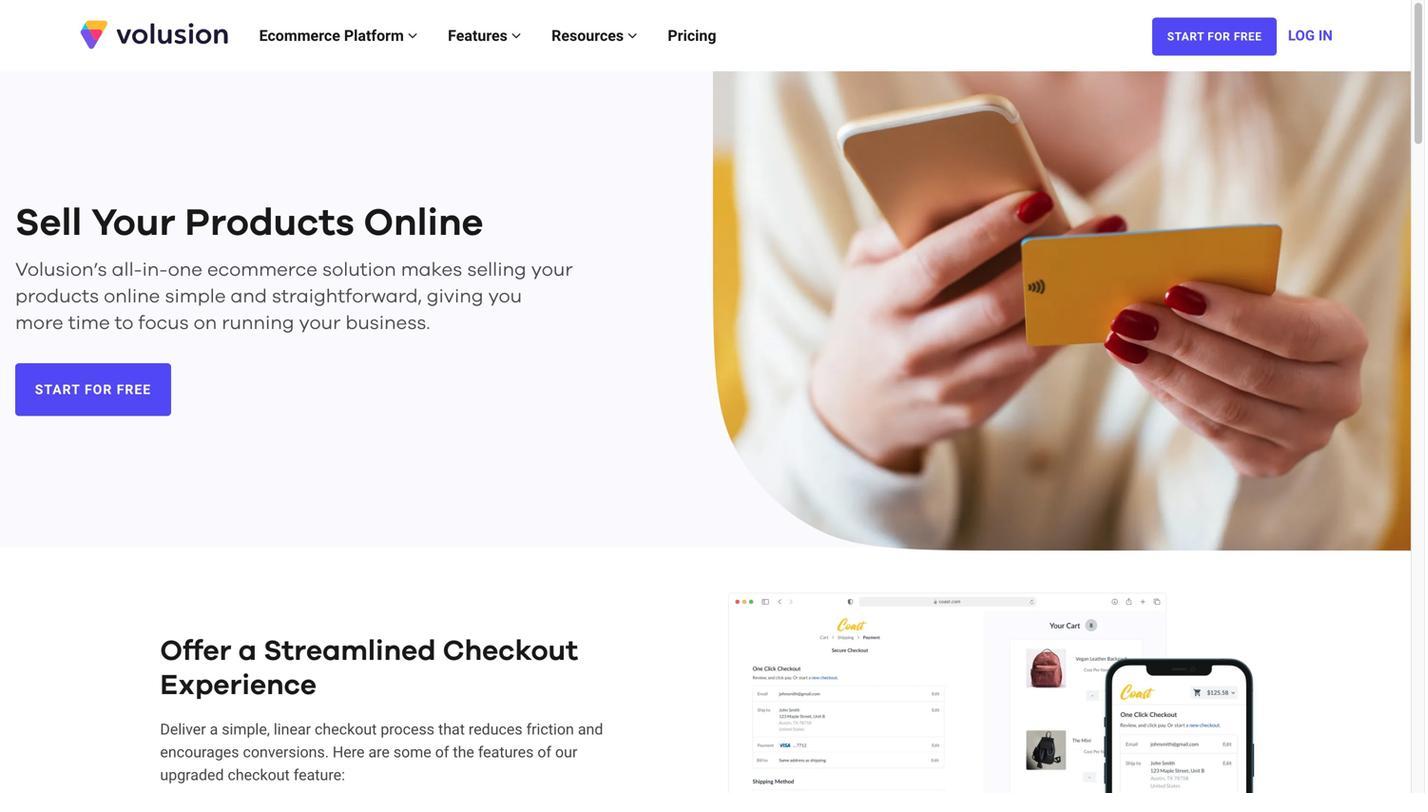 Task type: locate. For each thing, give the bounding box(es) containing it.
1 horizontal spatial of
[[538, 743, 552, 761]]

you
[[488, 287, 522, 306]]

of left our
[[538, 743, 552, 761]]

1 horizontal spatial and
[[578, 720, 603, 738]]

1 vertical spatial your
[[299, 314, 341, 333]]

in
[[1319, 27, 1333, 44]]

platform
[[344, 27, 404, 45]]

checkout up here
[[315, 720, 377, 738]]

1 vertical spatial a
[[210, 720, 218, 738]]

2 angle down image from the left
[[511, 28, 521, 43]]

all-
[[112, 261, 142, 280]]

0 horizontal spatial a
[[210, 720, 218, 738]]

start for free link
[[15, 363, 171, 416]]

focus
[[138, 314, 189, 333]]

0 horizontal spatial and
[[231, 287, 267, 306]]

angle down image right platform
[[408, 28, 418, 43]]

a inside offer a streamlined checkout experience
[[239, 637, 257, 665]]

your down straightforward,
[[299, 314, 341, 333]]

1 vertical spatial checkout
[[228, 766, 290, 784]]

0 vertical spatial checkout
[[315, 720, 377, 738]]

angle down image left resources
[[511, 28, 521, 43]]

1 angle down image from the left
[[408, 28, 418, 43]]

angle down image inside the "features" link
[[511, 28, 521, 43]]

deliver a simple, linear checkout process that reduces friction and encourages conversions. here are some of the features of our upgraded checkout feature:
[[160, 720, 603, 784]]

checkout down conversions. in the bottom left of the page
[[228, 766, 290, 784]]

a inside deliver a simple, linear checkout process that reduces friction and encourages conversions. here are some of the features of our upgraded checkout feature:
[[210, 720, 218, 738]]

simple
[[165, 287, 226, 306]]

a up encourages
[[210, 720, 218, 738]]

0 horizontal spatial of
[[435, 743, 449, 761]]

volusion's all-in-one ecommerce solution makes selling your products online simple and straightforward, giving you more time to focus on running your business.
[[15, 261, 573, 333]]

0 vertical spatial your
[[531, 261, 573, 280]]

a up experience
[[239, 637, 257, 665]]

free
[[1234, 30, 1262, 43]]

log
[[1288, 27, 1315, 44]]

and up running
[[231, 287, 267, 306]]

1 horizontal spatial your
[[531, 261, 573, 280]]

free
[[117, 382, 151, 397]]

log in link
[[1288, 7, 1333, 64]]

encourages
[[160, 743, 239, 761]]

deliver
[[160, 720, 206, 738]]

one click checkout experience image
[[728, 593, 1259, 793]]

streamlined
[[264, 637, 436, 665]]

running
[[222, 314, 294, 333]]

and right 'friction'
[[578, 720, 603, 738]]

checkout
[[315, 720, 377, 738], [228, 766, 290, 784]]

volusion's
[[15, 261, 107, 280]]

angle down image inside ecommerce platform link
[[408, 28, 418, 43]]

for
[[1208, 30, 1231, 43]]

1 horizontal spatial checkout
[[315, 720, 377, 738]]

a
[[239, 637, 257, 665], [210, 720, 218, 738]]

pricing
[[668, 27, 717, 45]]

solution
[[322, 261, 396, 280]]

of left the
[[435, 743, 449, 761]]

resources link
[[536, 7, 653, 64]]

are
[[368, 743, 390, 761]]

0 horizontal spatial angle down image
[[408, 28, 418, 43]]

1 of from the left
[[435, 743, 449, 761]]

angle down image
[[628, 28, 638, 43]]

1 vertical spatial and
[[578, 720, 603, 738]]

0 vertical spatial and
[[231, 287, 267, 306]]

selling
[[467, 261, 527, 280]]

angle down image
[[408, 28, 418, 43], [511, 28, 521, 43]]

online
[[104, 287, 160, 306]]

our
[[555, 743, 578, 761]]

your right selling
[[531, 261, 573, 280]]

online
[[364, 204, 484, 242]]

and
[[231, 287, 267, 306], [578, 720, 603, 738]]

ecommerce platform
[[259, 27, 408, 45]]

1 horizontal spatial a
[[239, 637, 257, 665]]

0 vertical spatial a
[[239, 637, 257, 665]]

your
[[531, 261, 573, 280], [299, 314, 341, 333]]

of
[[435, 743, 449, 761], [538, 743, 552, 761]]

simple,
[[222, 720, 270, 738]]

start
[[1167, 30, 1205, 43]]

ecommerce platform link
[[244, 7, 433, 64]]

here
[[333, 743, 365, 761]]

0 horizontal spatial your
[[299, 314, 341, 333]]

1 horizontal spatial angle down image
[[511, 28, 521, 43]]



Task type: vqa. For each thing, say whether or not it's contained in the screenshot.
a in Offer a Streamlined Checkout Experience
yes



Task type: describe. For each thing, give the bounding box(es) containing it.
angle down image for features
[[511, 28, 521, 43]]

upgraded
[[160, 766, 224, 784]]

start
[[35, 382, 80, 397]]

features
[[448, 27, 511, 45]]

ecommerce
[[207, 261, 318, 280]]

more
[[15, 314, 63, 333]]

experience
[[160, 671, 317, 700]]

ecommerce
[[259, 27, 340, 45]]

features link
[[433, 7, 536, 64]]

reduces
[[469, 720, 523, 738]]

in-
[[142, 261, 168, 280]]

the
[[453, 743, 474, 761]]

volusion logo image
[[78, 18, 230, 51]]

angle down image for ecommerce platform
[[408, 28, 418, 43]]

some
[[394, 743, 431, 761]]

conversions.
[[243, 743, 329, 761]]

resources
[[552, 27, 628, 45]]

feature:
[[294, 766, 345, 784]]

process
[[381, 720, 435, 738]]

log in
[[1288, 27, 1333, 44]]

a for deliver
[[210, 720, 218, 738]]

for
[[85, 382, 112, 397]]

linear
[[274, 720, 311, 738]]

checkout
[[443, 637, 578, 665]]

time
[[68, 314, 110, 333]]

straightforward,
[[272, 287, 422, 306]]

offer
[[160, 637, 232, 665]]

to
[[115, 314, 133, 333]]

friction
[[526, 720, 574, 738]]

sell your products online
[[15, 204, 484, 242]]

features
[[478, 743, 534, 761]]

that
[[438, 720, 465, 738]]

makes
[[401, 261, 462, 280]]

offer a streamlined checkout experience
[[160, 637, 578, 700]]

on
[[194, 314, 217, 333]]

one
[[168, 261, 202, 280]]

your
[[91, 204, 176, 242]]

giving
[[427, 287, 484, 306]]

a for offer
[[239, 637, 257, 665]]

2 of from the left
[[538, 743, 552, 761]]

products
[[185, 204, 355, 242]]

start for free
[[1167, 30, 1262, 43]]

0 horizontal spatial checkout
[[228, 766, 290, 784]]

pricing link
[[653, 7, 732, 64]]

business.
[[346, 314, 430, 333]]

products
[[15, 287, 99, 306]]

start for free link
[[1153, 18, 1277, 56]]

sell
[[15, 204, 82, 242]]

laptop notes image
[[713, 71, 1411, 551]]

and inside "volusion's all-in-one ecommerce solution makes selling your products online simple and straightforward, giving you more time to focus on running your business."
[[231, 287, 267, 306]]

start for free
[[35, 382, 151, 397]]

and inside deliver a simple, linear checkout process that reduces friction and encourages conversions. here are some of the features of our upgraded checkout feature:
[[578, 720, 603, 738]]



